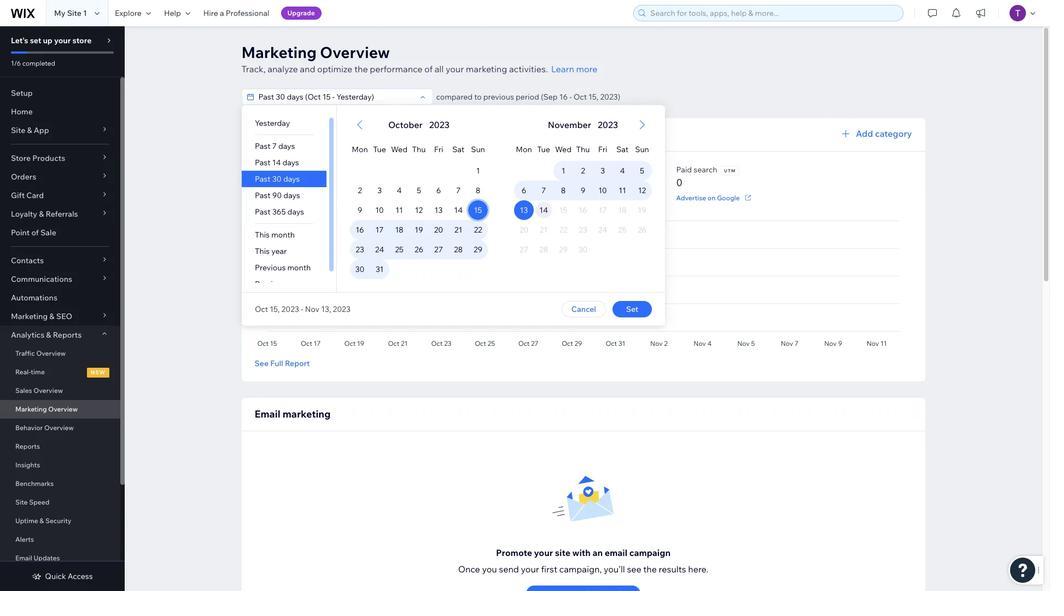 Task type: describe. For each thing, give the bounding box(es) containing it.
0 vertical spatial -
[[570, 92, 572, 102]]

you'll
[[604, 564, 625, 575]]

1 vertical spatial oct
[[255, 304, 268, 314]]

the inside the promote your site with an email campaign once you send your first campaign, you'll see the results here.
[[644, 564, 657, 575]]

1 horizontal spatial social
[[589, 165, 609, 175]]

card
[[26, 190, 44, 200]]

behavior overview
[[15, 424, 74, 432]]

29
[[474, 245, 482, 254]]

sat for 11
[[616, 144, 629, 154]]

the inside marketing overview track, analyze and optimize the performance of all your marketing activities. learn more
[[355, 63, 368, 74]]

home link
[[0, 102, 120, 121]]

marketing overview link
[[0, 400, 120, 419]]

track,
[[242, 63, 266, 74]]

sidebar element
[[0, 26, 125, 591]]

setup
[[11, 88, 33, 98]]

post
[[407, 193, 420, 202]]

365
[[272, 207, 286, 217]]

marketing overview track, analyze and optimize the performance of all your marketing activities. learn more
[[242, 43, 598, 74]]

0 vertical spatial 12
[[638, 186, 646, 195]]

site for site speed
[[15, 498, 28, 506]]

you
[[482, 564, 497, 575]]

previous for previous year
[[255, 279, 286, 289]]

nov
[[305, 304, 319, 314]]

cancel
[[572, 304, 596, 314]]

site inside manage site seo link
[[281, 193, 293, 202]]

let's set up your store
[[11, 36, 92, 45]]

mon tue wed thu for 3
[[352, 144, 426, 154]]

past 30 days
[[255, 174, 300, 184]]

fri for 6
[[434, 144, 443, 154]]

site speed link
[[0, 493, 120, 512]]

create an email campaign link
[[465, 193, 558, 203]]

1 horizontal spatial 5
[[640, 166, 644, 176]]

previous for previous month
[[255, 263, 286, 273]]

on for paid search
[[708, 193, 716, 202]]

2023 right 13, on the bottom of the page
[[333, 304, 350, 314]]

learn
[[552, 63, 575, 74]]

automations link
[[0, 288, 120, 307]]

0 horizontal spatial 3
[[377, 186, 382, 195]]

by
[[294, 129, 305, 140]]

advertise on social media link
[[571, 193, 664, 203]]

24
[[375, 245, 384, 254]]

0 horizontal spatial 12
[[415, 205, 423, 215]]

set
[[626, 304, 639, 314]]

year for previous year
[[287, 279, 303, 289]]

tue for 3
[[373, 144, 386, 154]]

1 vertical spatial 15,
[[270, 304, 280, 314]]

2023 left nov
[[281, 304, 299, 314]]

store
[[72, 36, 92, 45]]

compared to previous period (sep 16 - oct 15, 2023)
[[436, 92, 621, 102]]

a for professional
[[220, 8, 224, 18]]

loyalty
[[11, 209, 37, 219]]

email inside 'sidebar' element
[[15, 554, 32, 562]]

row containing 16
[[350, 220, 488, 240]]

& for analytics
[[46, 330, 51, 340]]

store products button
[[0, 149, 120, 167]]

sat for 7
[[452, 144, 464, 154]]

0 horizontal spatial 1
[[83, 8, 87, 18]]

advertise on social media
[[571, 193, 650, 202]]

insights link
[[0, 456, 120, 475]]

2 horizontal spatial 7
[[542, 186, 546, 195]]

automations
[[11, 293, 57, 303]]

time
[[31, 368, 45, 376]]

uptime & security link
[[0, 512, 120, 530]]

my
[[54, 8, 65, 18]]

thu for 5
[[412, 144, 426, 154]]

marketing for marketing overview
[[15, 405, 47, 413]]

alerts link
[[0, 530, 120, 549]]

26
[[415, 245, 423, 254]]

year for this year
[[271, 246, 287, 256]]

an inside the promote your site with an email campaign once you send your first campaign, you'll see the results here.
[[593, 547, 603, 558]]

sales
[[15, 386, 32, 395]]

2 6 from the left
[[522, 186, 526, 195]]

hire a professional
[[203, 8, 270, 18]]

2023 down 2023)
[[598, 119, 618, 130]]

2 0 from the left
[[360, 176, 366, 189]]

oct 15, 2023 - nov 13, 2023
[[255, 304, 350, 314]]

seo for marketing & seo
[[56, 311, 72, 321]]

2 8 from the left
[[561, 186, 566, 195]]

my site 1
[[54, 8, 87, 18]]

real-
[[15, 368, 31, 376]]

access
[[68, 571, 93, 581]]

31
[[376, 264, 384, 274]]

1/6
[[11, 59, 21, 67]]

list box containing yesterday
[[242, 115, 336, 292]]

manage
[[255, 193, 280, 202]]

1 vertical spatial 4
[[397, 186, 402, 195]]

25
[[395, 245, 404, 254]]

row containing 13
[[514, 200, 652, 220]]

2023 down compared
[[429, 119, 450, 130]]

sales overview
[[15, 386, 63, 395]]

0 vertical spatial site
[[67, 8, 81, 18]]

marketing inside marketing overview track, analyze and optimize the performance of all your marketing activities. learn more
[[466, 63, 508, 74]]

0 vertical spatial an
[[487, 193, 495, 202]]

past 90 days
[[255, 190, 300, 200]]

previous
[[484, 92, 514, 102]]

a for social
[[382, 193, 386, 202]]

wed for 8
[[555, 144, 572, 154]]

fri for 10
[[598, 144, 607, 154]]

1 8 from the left
[[476, 186, 480, 195]]

month for this month
[[271, 230, 295, 240]]

site speed
[[15, 498, 49, 506]]

site inside the promote your site with an email campaign once you send your first campaign, you'll see the results here.
[[555, 547, 571, 558]]

days for past 30 days
[[283, 174, 300, 184]]

period
[[516, 92, 540, 102]]

traffic
[[15, 349, 35, 357]]

wed for 4
[[391, 144, 407, 154]]

thu for 9
[[576, 144, 590, 154]]

grid containing october
[[337, 105, 501, 292]]

quick access button
[[32, 571, 93, 581]]

email updates
[[15, 554, 60, 562]]

1 row group from the left
[[337, 161, 501, 292]]

0 vertical spatial 10
[[599, 186, 607, 195]]

0 horizontal spatial email
[[496, 193, 513, 202]]

campaign inside the promote your site with an email campaign once you send your first campaign, you'll see the results here.
[[630, 547, 671, 558]]

0 horizontal spatial 10
[[375, 205, 384, 215]]

add category button
[[840, 127, 913, 140]]

reports inside analytics & reports dropdown button
[[53, 330, 82, 340]]

of inside 'sidebar' element
[[31, 228, 39, 238]]

0 horizontal spatial 30
[[272, 174, 281, 184]]

utm for paid search
[[725, 168, 736, 173]]

1 13 from the left
[[435, 205, 443, 215]]

sale
[[41, 228, 56, 238]]

hire a professional link
[[197, 0, 276, 26]]

1 horizontal spatial 14
[[454, 205, 463, 215]]

13,
[[321, 304, 331, 314]]

0 vertical spatial 2
[[581, 166, 585, 176]]

alerts
[[15, 535, 34, 543]]

november
[[548, 119, 591, 130]]

overview for sales overview
[[34, 386, 63, 395]]

& for loyalty
[[39, 209, 44, 219]]

of inside marketing overview track, analyze and optimize the performance of all your marketing activities. learn more
[[425, 63, 433, 74]]

point of sale
[[11, 228, 56, 238]]

app
[[34, 125, 49, 135]]

help button
[[158, 0, 197, 26]]

20
[[434, 225, 443, 235]]

organic search 0
[[255, 165, 309, 189]]

row containing 9
[[350, 200, 488, 220]]

manage site seo link
[[255, 193, 321, 203]]

this year
[[255, 246, 287, 256]]

analyze
[[268, 63, 298, 74]]

row containing 2
[[350, 181, 488, 200]]

2 horizontal spatial 14
[[539, 205, 548, 215]]

3 0 from the left
[[677, 176, 683, 189]]

1 horizontal spatial 3
[[601, 166, 605, 176]]

1 vertical spatial 2
[[358, 186, 362, 195]]

0 horizontal spatial 11
[[396, 205, 403, 215]]

marketing for marketing & seo
[[11, 311, 48, 321]]

hire
[[203, 8, 218, 18]]

past 7 days
[[255, 141, 295, 151]]

1 6 from the left
[[436, 186, 441, 195]]

0 vertical spatial 15,
[[589, 92, 599, 102]]

on for paid social
[[603, 193, 611, 202]]

past for past 365 days
[[255, 207, 270, 217]]

sales overview link
[[0, 381, 120, 400]]

loyalty & referrals button
[[0, 205, 120, 223]]

create for create a social post
[[360, 193, 381, 202]]

search for paid search
[[694, 165, 718, 175]]

explore
[[115, 8, 142, 18]]

1 for first row group from left
[[476, 166, 480, 176]]

1 horizontal spatial 30
[[355, 264, 365, 274]]

more
[[577, 63, 598, 74]]

sun for 12
[[635, 144, 649, 154]]

0 horizontal spatial 14
[[272, 158, 281, 167]]

email inside the promote your site with an email campaign once you send your first campaign, you'll see the results here.
[[605, 547, 628, 558]]

past for past 30 days
[[255, 174, 270, 184]]

0 vertical spatial email marketing
[[465, 165, 522, 175]]

create an email campaign
[[465, 193, 545, 202]]

marketing overview
[[15, 405, 78, 413]]

reports link
[[0, 437, 120, 456]]

17
[[375, 225, 384, 235]]

Search for tools, apps, help & more... field
[[647, 5, 900, 21]]

& for site
[[27, 125, 32, 135]]

paid for paid search
[[677, 165, 692, 175]]

0 vertical spatial 9
[[581, 186, 585, 195]]

search for organic search 0
[[285, 165, 309, 175]]

overview for traffic overview
[[36, 349, 66, 357]]



Task type: locate. For each thing, give the bounding box(es) containing it.
social left post
[[387, 193, 405, 202]]

1 vertical spatial campaign
[[630, 547, 671, 558]]

1 utm from the left
[[616, 168, 627, 173]]

see
[[255, 358, 269, 368]]

4 left post
[[397, 186, 402, 195]]

campaign up see
[[630, 547, 671, 558]]

optimize
[[317, 63, 353, 74]]

1 horizontal spatial 12
[[638, 186, 646, 195]]

mon for 6
[[516, 144, 532, 154]]

2 mon tue wed thu from the left
[[516, 144, 590, 154]]

13
[[435, 205, 443, 215], [520, 205, 528, 215]]

days up past 30 days
[[282, 158, 299, 167]]

and
[[300, 63, 316, 74]]

0 vertical spatial reports
[[53, 330, 82, 340]]

past up manage
[[255, 174, 270, 184]]

1 fri from the left
[[434, 144, 443, 154]]

marketing up 'analyze' at the top of the page
[[242, 43, 317, 62]]

14 up past 30 days
[[272, 158, 281, 167]]

0 vertical spatial a
[[220, 8, 224, 18]]

1 paid from the left
[[571, 165, 587, 175]]

on down paid social in the top of the page
[[603, 193, 611, 202]]

1 advertise from the left
[[571, 193, 601, 202]]

0 horizontal spatial fri
[[434, 144, 443, 154]]

2 mon from the left
[[516, 144, 532, 154]]

0 horizontal spatial email marketing
[[255, 408, 331, 420]]

site left speed
[[15, 498, 28, 506]]

gift
[[11, 190, 25, 200]]

0 horizontal spatial year
[[271, 246, 287, 256]]

30 down 23
[[355, 264, 365, 274]]

alert
[[385, 118, 453, 131], [545, 118, 622, 131]]

past left 90
[[255, 190, 270, 200]]

1 create from the left
[[360, 193, 381, 202]]

0 horizontal spatial advertise
[[571, 193, 601, 202]]

sat down compared
[[452, 144, 464, 154]]

1 vertical spatial 5
[[417, 186, 421, 195]]

0 vertical spatial marketing
[[242, 43, 317, 62]]

3 up advertise on social media
[[601, 166, 605, 176]]

0 vertical spatial campaign
[[514, 193, 545, 202]]

traffic
[[307, 129, 332, 140]]

uptime
[[15, 517, 38, 525]]

13 inside cell
[[520, 205, 528, 215]]

gift card button
[[0, 186, 120, 205]]

1 on from the left
[[603, 193, 611, 202]]

advertise down paid search
[[677, 193, 707, 202]]

upgrade button
[[281, 7, 322, 20]]

1 grid from the left
[[337, 105, 501, 292]]

row
[[350, 135, 488, 161], [514, 135, 652, 161], [514, 161, 652, 181], [350, 181, 488, 200], [514, 181, 652, 200], [350, 200, 488, 220], [514, 200, 652, 220], [350, 220, 488, 240], [514, 220, 652, 240], [350, 240, 488, 259], [514, 240, 652, 259], [350, 259, 488, 279]]

0 up create a social post
[[360, 176, 366, 189]]

2 alert from the left
[[545, 118, 622, 131]]

& for marketing
[[49, 311, 54, 321]]

1 vertical spatial seo
[[56, 311, 72, 321]]

3 past from the top
[[255, 174, 270, 184]]

upgrade
[[288, 9, 315, 17]]

1 horizontal spatial email
[[255, 408, 281, 420]]

row containing 1
[[514, 161, 652, 181]]

previous month
[[255, 263, 311, 273]]

paid for paid social
[[571, 165, 587, 175]]

1 vertical spatial this
[[255, 246, 270, 256]]

2 tue from the left
[[537, 144, 550, 154]]

0 vertical spatial 16
[[560, 92, 568, 102]]

2 past from the top
[[255, 158, 270, 167]]

loyalty & referrals
[[11, 209, 78, 219]]

1 horizontal spatial 0
[[360, 176, 366, 189]]

overview up the marketing overview
[[34, 386, 63, 395]]

15
[[474, 205, 482, 215]]

this down this month
[[255, 246, 270, 256]]

5 up the 'media'
[[640, 166, 644, 176]]

1 horizontal spatial 9
[[581, 186, 585, 195]]

search up advertise on google in the right top of the page
[[694, 165, 718, 175]]

site down home
[[11, 125, 25, 135]]

1 horizontal spatial 2
[[581, 166, 585, 176]]

utm
[[616, 168, 627, 173], [725, 168, 736, 173]]

a right hire
[[220, 8, 224, 18]]

(sep
[[541, 92, 558, 102]]

days up manage site seo link
[[283, 174, 300, 184]]

a left post
[[382, 193, 386, 202]]

0 vertical spatial site
[[281, 193, 293, 202]]

2 13 from the left
[[520, 205, 528, 215]]

email marketing up create an email campaign
[[465, 165, 522, 175]]

0 vertical spatial of
[[425, 63, 433, 74]]

2023)
[[601, 92, 621, 102]]

real-time
[[15, 368, 45, 376]]

0 horizontal spatial 0
[[255, 176, 261, 189]]

advertise for search
[[677, 193, 707, 202]]

thu up paid social in the top of the page
[[576, 144, 590, 154]]

wed down october
[[391, 144, 407, 154]]

2 create from the left
[[465, 193, 486, 202]]

1 vertical spatial email
[[255, 408, 281, 420]]

1 horizontal spatial create
[[465, 193, 486, 202]]

0 horizontal spatial utm
[[616, 168, 627, 173]]

email
[[465, 165, 484, 175], [255, 408, 281, 420], [15, 554, 32, 562]]

setup link
[[0, 84, 120, 102]]

1 up create an email campaign
[[476, 166, 480, 176]]

1 vertical spatial 11
[[396, 205, 403, 215]]

marketing up to
[[466, 63, 508, 74]]

90
[[272, 190, 282, 200]]

1 vertical spatial reports
[[15, 442, 40, 450]]

behavior overview link
[[0, 419, 120, 437]]

overview inside marketing overview track, analyze and optimize the performance of all your marketing activities. learn more
[[320, 43, 390, 62]]

wed down november in the top right of the page
[[555, 144, 572, 154]]

your
[[54, 36, 71, 45], [446, 63, 464, 74], [535, 547, 553, 558], [521, 564, 540, 575]]

0 horizontal spatial sun
[[471, 144, 485, 154]]

1 horizontal spatial the
[[644, 564, 657, 575]]

email up "you'll"
[[605, 547, 628, 558]]

sat
[[452, 144, 464, 154], [616, 144, 629, 154]]

category
[[876, 128, 913, 139], [334, 129, 372, 140]]

help
[[164, 8, 181, 18]]

the right see
[[644, 564, 657, 575]]

& inside dropdown button
[[46, 330, 51, 340]]

a
[[220, 8, 224, 18], [382, 193, 386, 202]]

row containing 23
[[350, 240, 488, 259]]

0 horizontal spatial 8
[[476, 186, 480, 195]]

mon tue wed thu for 7
[[516, 144, 590, 154]]

2 paid from the left
[[677, 165, 692, 175]]

marketing up create an email campaign
[[486, 165, 522, 175]]

social for advertise on social media
[[612, 193, 630, 202]]

marketing for marketing overview track, analyze and optimize the performance of all your marketing activities. learn more
[[242, 43, 317, 62]]

fri
[[434, 144, 443, 154], [598, 144, 607, 154]]

1 horizontal spatial year
[[287, 279, 303, 289]]

marketing & seo
[[11, 311, 72, 321]]

27
[[434, 245, 443, 254]]

alert containing november
[[545, 118, 622, 131]]

0 vertical spatial previous
[[255, 263, 286, 273]]

days for past 14 days
[[282, 158, 299, 167]]

site left with
[[555, 547, 571, 558]]

your inside 'sidebar' element
[[54, 36, 71, 45]]

22
[[474, 225, 482, 235]]

0 horizontal spatial a
[[220, 8, 224, 18]]

promote
[[496, 547, 533, 558]]

1 horizontal spatial 4
[[620, 166, 625, 176]]

mon
[[352, 144, 368, 154], [516, 144, 532, 154]]

social for create a social post
[[387, 193, 405, 202]]

2 search from the left
[[694, 165, 718, 175]]

3 left post
[[377, 186, 382, 195]]

contacts
[[11, 256, 44, 265]]

past for past 7 days
[[255, 141, 270, 151]]

0 down organic
[[255, 176, 261, 189]]

0 down paid search
[[677, 176, 683, 189]]

5 up the 19
[[417, 186, 421, 195]]

2 sun from the left
[[635, 144, 649, 154]]

& right loyalty
[[39, 209, 44, 219]]

0 horizontal spatial campaign
[[514, 193, 545, 202]]

mon for 2
[[352, 144, 368, 154]]

thu down october
[[412, 144, 426, 154]]

None field
[[255, 89, 416, 105]]

0 horizontal spatial of
[[31, 228, 39, 238]]

site inside 'popup button'
[[11, 125, 25, 135]]

5
[[640, 166, 644, 176], [417, 186, 421, 195]]

2 previous from the top
[[255, 279, 286, 289]]

month
[[271, 230, 295, 240], [287, 263, 311, 273]]

tue for 7
[[537, 144, 550, 154]]

2 sat from the left
[[616, 144, 629, 154]]

2 vertical spatial marketing
[[283, 408, 331, 420]]

15, left 2023)
[[589, 92, 599, 102]]

overview for marketing overview
[[48, 405, 78, 413]]

9 down create a social post
[[357, 205, 362, 215]]

row containing 30
[[350, 259, 488, 279]]

1 for row containing 1
[[562, 166, 565, 176]]

0 inside organic search 0
[[255, 176, 261, 189]]

on left 'google'
[[708, 193, 716, 202]]

2 fri from the left
[[598, 144, 607, 154]]

1 sun from the left
[[471, 144, 485, 154]]

& for uptime
[[40, 517, 44, 525]]

add
[[857, 128, 874, 139]]

1 horizontal spatial 7
[[456, 186, 461, 195]]

10 down create a social post
[[375, 205, 384, 215]]

home
[[11, 107, 33, 117]]

orders button
[[0, 167, 120, 186]]

let's
[[11, 36, 28, 45]]

2 wed from the left
[[555, 144, 572, 154]]

sessions by traffic category
[[255, 129, 372, 140]]

uptime & security
[[15, 517, 71, 525]]

marketing inside popup button
[[11, 311, 48, 321]]

0 horizontal spatial mon
[[352, 144, 368, 154]]

sun for 8
[[471, 144, 485, 154]]

& inside popup button
[[49, 311, 54, 321]]

days right 90
[[283, 190, 300, 200]]

campaign,
[[560, 564, 602, 575]]

5 past from the top
[[255, 207, 270, 217]]

site right my on the left top of the page
[[67, 8, 81, 18]]

1 past from the top
[[255, 141, 270, 151]]

email updates link
[[0, 549, 120, 568]]

0 vertical spatial 30
[[272, 174, 281, 184]]

1 horizontal spatial advertise
[[677, 193, 707, 202]]

your inside marketing overview track, analyze and optimize the performance of all your marketing activities. learn more
[[446, 63, 464, 74]]

past down manage
[[255, 207, 270, 217]]

1 horizontal spatial an
[[593, 547, 603, 558]]

days for past 7 days
[[278, 141, 295, 151]]

0 horizontal spatial 6
[[436, 186, 441, 195]]

oct down previous year
[[255, 304, 268, 314]]

4 past from the top
[[255, 190, 270, 200]]

create a social post link
[[360, 193, 434, 203]]

1 horizontal spatial 10
[[599, 186, 607, 195]]

0 horizontal spatial 7
[[272, 141, 277, 151]]

days for past 90 days
[[283, 190, 300, 200]]

1 vertical spatial 3
[[377, 186, 382, 195]]

2
[[581, 166, 585, 176], [358, 186, 362, 195]]

11 down create a social post link
[[396, 205, 403, 215]]

marketing inside marketing overview track, analyze and optimize the performance of all your marketing activities. learn more
[[242, 43, 317, 62]]

0 horizontal spatial 4
[[397, 186, 402, 195]]

insights
[[15, 461, 40, 469]]

utm up advertise on social media link
[[616, 168, 627, 173]]

overview for marketing overview track, analyze and optimize the performance of all your marketing activities. learn more
[[320, 43, 390, 62]]

1 previous from the top
[[255, 263, 286, 273]]

16 left 17
[[356, 225, 364, 235]]

11
[[619, 186, 626, 195], [396, 205, 403, 215]]

seo for manage site seo
[[294, 193, 308, 202]]

0 horizontal spatial on
[[603, 193, 611, 202]]

0 horizontal spatial reports
[[15, 442, 40, 450]]

0 horizontal spatial search
[[285, 165, 309, 175]]

month for previous month
[[287, 263, 311, 273]]

0 vertical spatial 5
[[640, 166, 644, 176]]

0 horizontal spatial seo
[[56, 311, 72, 321]]

1 0 from the left
[[255, 176, 261, 189]]

marketing down report
[[283, 408, 331, 420]]

- left nov
[[301, 304, 303, 314]]

2 on from the left
[[708, 193, 716, 202]]

the right optimize
[[355, 63, 368, 74]]

advertise
[[571, 193, 601, 202], [677, 193, 707, 202]]

seo right 90
[[294, 193, 308, 202]]

category right add on the right top
[[876, 128, 913, 139]]

0 horizontal spatial 5
[[417, 186, 421, 195]]

this for this month
[[255, 230, 270, 240]]

marketing & seo button
[[0, 307, 120, 326]]

past down past 7 days
[[255, 158, 270, 167]]

1 vertical spatial of
[[31, 228, 39, 238]]

mon tue wed thu down november in the top right of the page
[[516, 144, 590, 154]]

0 horizontal spatial category
[[334, 129, 372, 140]]

past for past 90 days
[[255, 190, 270, 200]]

benchmarks link
[[0, 475, 120, 493]]

products
[[32, 153, 65, 163]]

1 alert from the left
[[385, 118, 453, 131]]

past down sessions
[[255, 141, 270, 151]]

1 horizontal spatial oct
[[574, 92, 587, 102]]

2 this from the top
[[255, 246, 270, 256]]

email
[[496, 193, 513, 202], [605, 547, 628, 558]]

6 right post
[[436, 186, 441, 195]]

14
[[272, 158, 281, 167], [454, 205, 463, 215], [539, 205, 548, 215]]

email down see
[[255, 408, 281, 420]]

year up previous month
[[271, 246, 287, 256]]

alert containing october
[[385, 118, 453, 131]]

see full report button
[[255, 358, 310, 368]]

this for this year
[[255, 246, 270, 256]]

marketing up behavior
[[15, 405, 47, 413]]

1 vertical spatial a
[[382, 193, 386, 202]]

paid
[[571, 165, 587, 175], [677, 165, 692, 175]]

1 vertical spatial 9
[[357, 205, 362, 215]]

create for create an email campaign
[[465, 193, 486, 202]]

1/6 completed
[[11, 59, 55, 67]]

reports
[[53, 330, 82, 340], [15, 442, 40, 450]]

create a social post
[[360, 193, 420, 202]]

your left first
[[521, 564, 540, 575]]

search inside organic search 0
[[285, 165, 309, 175]]

communications
[[11, 274, 72, 284]]

advertise on google
[[677, 193, 740, 202]]

sat up advertise on social media link
[[616, 144, 629, 154]]

0 horizontal spatial site
[[281, 193, 293, 202]]

0 vertical spatial email
[[465, 165, 484, 175]]

0 horizontal spatial sat
[[452, 144, 464, 154]]

18
[[395, 225, 403, 235]]

30 down "past 14 days"
[[272, 174, 281, 184]]

1 horizontal spatial 6
[[522, 186, 526, 195]]

& down marketing & seo
[[46, 330, 51, 340]]

1 vertical spatial site
[[11, 125, 25, 135]]

2 advertise from the left
[[677, 193, 707, 202]]

grid
[[337, 105, 501, 292], [501, 105, 665, 292]]

0 horizontal spatial mon tue wed thu
[[352, 144, 426, 154]]

8
[[476, 186, 480, 195], [561, 186, 566, 195]]

1 horizontal spatial on
[[708, 193, 716, 202]]

your up first
[[535, 547, 553, 558]]

completed
[[22, 59, 55, 67]]

7 inside list box
[[272, 141, 277, 151]]

mon up create an email campaign link
[[516, 144, 532, 154]]

seo inside popup button
[[56, 311, 72, 321]]

14 right monday, november 13, 2023 cell
[[539, 205, 548, 215]]

2 thu from the left
[[576, 144, 590, 154]]

overview down marketing overview link
[[44, 424, 74, 432]]

row group
[[337, 161, 501, 292], [501, 161, 665, 292]]

grid containing november
[[501, 105, 665, 292]]

1 right my on the left top of the page
[[83, 8, 87, 18]]

0 horizontal spatial alert
[[385, 118, 453, 131]]

days down manage site seo link
[[287, 207, 304, 217]]

9 down paid social in the top of the page
[[581, 186, 585, 195]]

2 vertical spatial email
[[15, 554, 32, 562]]

1 vertical spatial an
[[593, 547, 603, 558]]

seo up analytics & reports dropdown button
[[56, 311, 72, 321]]

marketing up analytics
[[11, 311, 48, 321]]

1 search from the left
[[285, 165, 309, 175]]

traffic overview
[[15, 349, 66, 357]]

& inside popup button
[[39, 209, 44, 219]]

sunday, october 15, 2023 cell
[[468, 200, 488, 220]]

1 vertical spatial email marketing
[[255, 408, 331, 420]]

category right traffic
[[334, 129, 372, 140]]

1 horizontal spatial utm
[[725, 168, 736, 173]]

alert down 2023)
[[545, 118, 622, 131]]

0 horizontal spatial thu
[[412, 144, 426, 154]]

search right organic
[[285, 165, 309, 175]]

google
[[717, 193, 740, 202]]

orders
[[11, 172, 36, 182]]

overview down analytics & reports
[[36, 349, 66, 357]]

1 vertical spatial marketing
[[486, 165, 522, 175]]

list box
[[242, 115, 336, 292]]

all
[[435, 63, 444, 74]]

site for site & app
[[11, 125, 25, 135]]

advertise for social
[[571, 193, 601, 202]]

1 vertical spatial site
[[555, 547, 571, 558]]

1 wed from the left
[[391, 144, 407, 154]]

1 vertical spatial the
[[644, 564, 657, 575]]

8 up 15
[[476, 186, 480, 195]]

social up advertise on social media
[[589, 165, 609, 175]]

4 up advertise on social media link
[[620, 166, 625, 176]]

2 vertical spatial marketing
[[15, 405, 47, 413]]

1 sat from the left
[[452, 144, 464, 154]]

0 horizontal spatial 2
[[358, 186, 362, 195]]

paid up advertise on google in the right top of the page
[[677, 165, 692, 175]]

1 horizontal spatial reports
[[53, 330, 82, 340]]

results
[[659, 564, 687, 575]]

days down by
[[278, 141, 295, 151]]

0 horizontal spatial the
[[355, 63, 368, 74]]

reports inside "reports" link
[[15, 442, 40, 450]]

14 left 15
[[454, 205, 463, 215]]

1 vertical spatial previous
[[255, 279, 286, 289]]

alert down compared
[[385, 118, 453, 131]]

promote your site with an email campaign once you send your first campaign, you'll see the results here.
[[458, 547, 709, 575]]

1 horizontal spatial a
[[382, 193, 386, 202]]

0 vertical spatial 4
[[620, 166, 625, 176]]

2 grid from the left
[[501, 105, 665, 292]]

of left sale
[[31, 228, 39, 238]]

1 vertical spatial 30
[[355, 264, 365, 274]]

past for past 14 days
[[255, 158, 270, 167]]

utm for paid social
[[616, 168, 627, 173]]

previous down this year
[[255, 263, 286, 273]]

traffic overview link
[[0, 344, 120, 363]]

sun up the 'media'
[[635, 144, 649, 154]]

1 left paid social in the top of the page
[[562, 166, 565, 176]]

1 inside row
[[562, 166, 565, 176]]

1 horizontal spatial 8
[[561, 186, 566, 195]]

1 horizontal spatial 11
[[619, 186, 626, 195]]

days
[[278, 141, 295, 151], [282, 158, 299, 167], [283, 174, 300, 184], [283, 190, 300, 200], [287, 207, 304, 217]]

2 up advertise on social media
[[581, 166, 585, 176]]

see full report
[[255, 358, 310, 368]]

8 left advertise on social media
[[561, 186, 566, 195]]

email down the alerts
[[15, 554, 32, 562]]

& inside 'popup button'
[[27, 125, 32, 135]]

overview for behavior overview
[[44, 424, 74, 432]]

full
[[270, 358, 283, 368]]

analytics & reports
[[11, 330, 82, 340]]

row containing 6
[[514, 181, 652, 200]]

overview inside 'link'
[[44, 424, 74, 432]]

1 vertical spatial 12
[[415, 205, 423, 215]]

10 down paid social in the top of the page
[[599, 186, 607, 195]]

1 horizontal spatial mon
[[516, 144, 532, 154]]

0 vertical spatial year
[[271, 246, 287, 256]]

performance
[[370, 63, 423, 74]]

days for past 365 days
[[287, 207, 304, 217]]

1 this from the top
[[255, 230, 270, 240]]

referrals
[[46, 209, 78, 219]]

2 utm from the left
[[725, 168, 736, 173]]

1 thu from the left
[[412, 144, 426, 154]]

1 mon from the left
[[352, 144, 368, 154]]

point
[[11, 228, 30, 238]]

16 inside row
[[356, 225, 364, 235]]

new
[[91, 369, 106, 376]]

19
[[415, 225, 423, 235]]

13 down create an email campaign link
[[520, 205, 528, 215]]

category inside button
[[876, 128, 913, 139]]

1 mon tue wed thu from the left
[[352, 144, 426, 154]]

2 row group from the left
[[501, 161, 665, 292]]

site up past 365 days
[[281, 193, 293, 202]]

1 horizontal spatial sat
[[616, 144, 629, 154]]

0 horizontal spatial social
[[387, 193, 405, 202]]

email left monday, november 13, 2023 cell
[[496, 193, 513, 202]]

0 horizontal spatial 16
[[356, 225, 364, 235]]

15, down previous year
[[270, 304, 280, 314]]

monday, november 13, 2023 cell
[[514, 200, 534, 220]]

1 vertical spatial -
[[301, 304, 303, 314]]

1 tue from the left
[[373, 144, 386, 154]]



Task type: vqa. For each thing, say whether or not it's contained in the screenshot.


